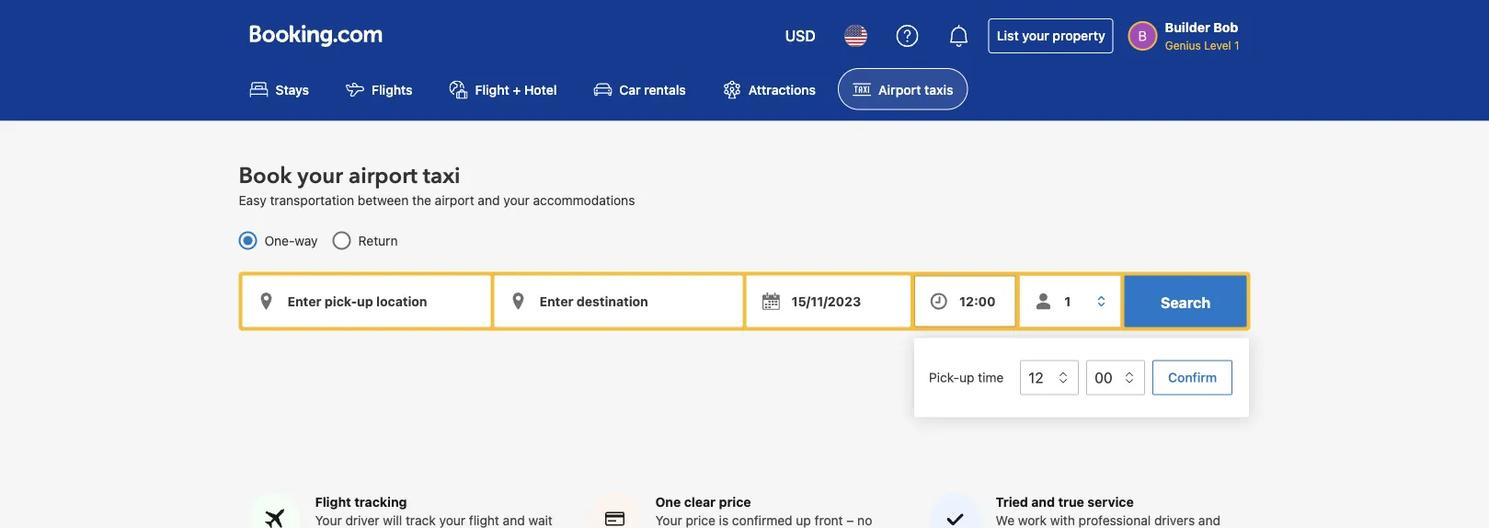 Task type: describe. For each thing, give the bounding box(es) containing it.
stays link
[[235, 68, 324, 110]]

is
[[719, 513, 729, 528]]

usd
[[786, 27, 816, 45]]

stays
[[276, 82, 309, 97]]

search
[[1161, 293, 1211, 311]]

flight + hotel link
[[435, 68, 572, 110]]

0 vertical spatial up
[[960, 370, 975, 385]]

track
[[406, 513, 436, 528]]

builder
[[1166, 20, 1211, 35]]

airport taxis
[[879, 82, 954, 97]]

flight + hotel
[[475, 82, 557, 97]]

flights
[[372, 82, 413, 97]]

+
[[513, 82, 521, 97]]

flight tracking your driver will track your flight and wait
[[315, 495, 553, 528]]

car
[[620, 82, 641, 97]]

your up transportation
[[298, 161, 343, 191]]

drivers
[[1155, 513, 1196, 528]]

list your property
[[997, 28, 1106, 43]]

we
[[996, 513, 1015, 528]]

between
[[358, 192, 409, 207]]

bob
[[1214, 20, 1239, 35]]

flight for flight + hotel
[[475, 82, 510, 97]]

will
[[383, 513, 402, 528]]

rentals
[[644, 82, 686, 97]]

the
[[412, 192, 432, 207]]

flight
[[469, 513, 500, 528]]

12:00 button
[[915, 275, 1016, 327]]

one
[[656, 495, 681, 510]]

1 horizontal spatial airport
[[435, 192, 475, 207]]

your left 'accommodations'
[[504, 192, 530, 207]]

list your property link
[[989, 18, 1114, 53]]

accommodations
[[533, 192, 635, 207]]

one-
[[265, 233, 295, 248]]

driver
[[346, 513, 380, 528]]

15/11/2023
[[792, 293, 862, 309]]

with
[[1051, 513, 1076, 528]]

Enter destination text field
[[495, 275, 743, 327]]

–
[[847, 513, 854, 528]]

pick-
[[930, 370, 960, 385]]

clear
[[684, 495, 716, 510]]

pick-up time
[[930, 370, 1005, 385]]

and right drivers
[[1199, 513, 1221, 528]]

and inside flight tracking your driver will track your flight and wait
[[503, 513, 525, 528]]

easy
[[239, 192, 267, 207]]

genius
[[1166, 39, 1202, 52]]

car rentals
[[620, 82, 686, 97]]

confirmed
[[733, 513, 793, 528]]

your right list
[[1023, 28, 1050, 43]]

taxis
[[925, 82, 954, 97]]

confirm button
[[1153, 360, 1234, 395]]

return
[[359, 233, 398, 248]]

and inside "book your airport taxi easy transportation between the airport and your accommodations"
[[478, 192, 500, 207]]

tried and true service we work with professional drivers and
[[996, 495, 1221, 528]]



Task type: vqa. For each thing, say whether or not it's contained in the screenshot.


Task type: locate. For each thing, give the bounding box(es) containing it.
1 horizontal spatial up
[[960, 370, 975, 385]]

price
[[719, 495, 752, 510], [686, 513, 716, 528]]

your inside one clear price your price is confirmed up front – no
[[656, 513, 683, 528]]

up
[[960, 370, 975, 385], [796, 513, 812, 528]]

airport up between
[[349, 161, 418, 191]]

price up is
[[719, 495, 752, 510]]

0 vertical spatial price
[[719, 495, 752, 510]]

and left wait
[[503, 513, 525, 528]]

work
[[1019, 513, 1047, 528]]

0 horizontal spatial flight
[[315, 495, 351, 510]]

flight
[[475, 82, 510, 97], [315, 495, 351, 510]]

up left time
[[960, 370, 975, 385]]

true
[[1059, 495, 1085, 510]]

confirm
[[1169, 370, 1218, 385]]

12:00
[[960, 293, 996, 309]]

1 your from the left
[[315, 513, 342, 528]]

and
[[478, 192, 500, 207], [1032, 495, 1056, 510], [503, 513, 525, 528], [1199, 513, 1221, 528]]

your
[[1023, 28, 1050, 43], [298, 161, 343, 191], [504, 192, 530, 207], [440, 513, 466, 528]]

airport down taxi
[[435, 192, 475, 207]]

taxi
[[423, 161, 461, 191]]

professional
[[1079, 513, 1151, 528]]

Enter pick-up location text field
[[242, 275, 491, 327]]

level
[[1205, 39, 1232, 52]]

1 vertical spatial airport
[[435, 192, 475, 207]]

0 horizontal spatial up
[[796, 513, 812, 528]]

your down one
[[656, 513, 683, 528]]

search button
[[1125, 275, 1247, 327]]

flight inside 'link'
[[475, 82, 510, 97]]

0 vertical spatial airport
[[349, 161, 418, 191]]

your
[[315, 513, 342, 528], [656, 513, 683, 528]]

hotel
[[525, 82, 557, 97]]

0 vertical spatial flight
[[475, 82, 510, 97]]

time
[[979, 370, 1005, 385]]

one-way
[[265, 233, 318, 248]]

book
[[239, 161, 292, 191]]

flights link
[[331, 68, 428, 110]]

airport taxis link
[[838, 68, 969, 110]]

booking.com online hotel reservations image
[[250, 25, 382, 47]]

0 horizontal spatial airport
[[349, 161, 418, 191]]

1
[[1235, 39, 1240, 52]]

1 vertical spatial price
[[686, 513, 716, 528]]

1 horizontal spatial flight
[[475, 82, 510, 97]]

0 horizontal spatial your
[[315, 513, 342, 528]]

flight up driver
[[315, 495, 351, 510]]

1 horizontal spatial price
[[719, 495, 752, 510]]

book your airport taxi easy transportation between the airport and your accommodations
[[239, 161, 635, 207]]

1 horizontal spatial your
[[656, 513, 683, 528]]

builder bob genius level 1
[[1166, 20, 1240, 52]]

up left front
[[796, 513, 812, 528]]

flight left +
[[475, 82, 510, 97]]

your inside flight tracking your driver will track your flight and wait
[[440, 513, 466, 528]]

15/11/2023 button
[[747, 275, 911, 327]]

attractions link
[[708, 68, 831, 110]]

your inside flight tracking your driver will track your flight and wait
[[315, 513, 342, 528]]

flight for flight tracking your driver will track your flight and wait
[[315, 495, 351, 510]]

tracking
[[355, 495, 407, 510]]

airport
[[879, 82, 922, 97]]

1 vertical spatial flight
[[315, 495, 351, 510]]

no
[[858, 513, 873, 528]]

your left driver
[[315, 513, 342, 528]]

wait
[[529, 513, 553, 528]]

one clear price your price is confirmed up front – no
[[656, 495, 873, 528]]

and up work
[[1032, 495, 1056, 510]]

attractions
[[749, 82, 816, 97]]

car rentals link
[[579, 68, 701, 110]]

0 horizontal spatial price
[[686, 513, 716, 528]]

2 your from the left
[[656, 513, 683, 528]]

and right the
[[478, 192, 500, 207]]

your right track
[[440, 513, 466, 528]]

usd button
[[774, 14, 827, 58]]

flight inside flight tracking your driver will track your flight and wait
[[315, 495, 351, 510]]

service
[[1088, 495, 1134, 510]]

list
[[997, 28, 1019, 43]]

airport
[[349, 161, 418, 191], [435, 192, 475, 207]]

front
[[815, 513, 844, 528]]

property
[[1053, 28, 1106, 43]]

transportation
[[270, 192, 354, 207]]

up inside one clear price your price is confirmed up front – no
[[796, 513, 812, 528]]

price down clear
[[686, 513, 716, 528]]

way
[[295, 233, 318, 248]]

tried
[[996, 495, 1029, 510]]

1 vertical spatial up
[[796, 513, 812, 528]]



